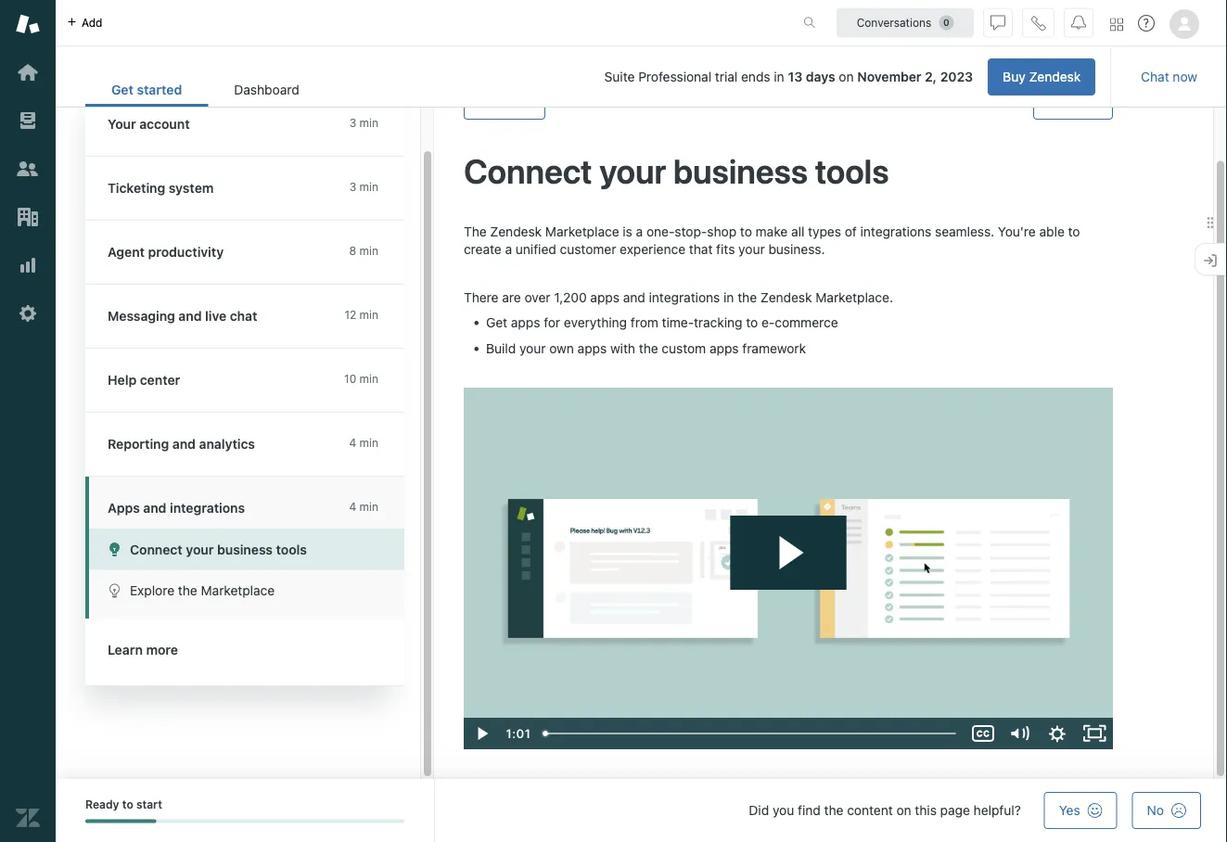 Task type: vqa. For each thing, say whether or not it's contained in the screenshot.
4 min inside The Apps And Integrations heading
yes



Task type: locate. For each thing, give the bounding box(es) containing it.
3 min
[[350, 116, 379, 129], [350, 180, 379, 193]]

0 horizontal spatial on
[[839, 69, 854, 84]]

3
[[350, 116, 356, 129], [350, 180, 356, 193]]

helpful?
[[974, 803, 1021, 818]]

on right days
[[839, 69, 854, 84]]

0 horizontal spatial a
[[505, 242, 512, 257]]

customer
[[560, 242, 616, 257]]

2 horizontal spatial zendesk
[[1029, 69, 1081, 84]]

apps
[[591, 289, 620, 305], [511, 315, 540, 330], [578, 341, 607, 356], [710, 341, 739, 356]]

yes button
[[1045, 792, 1118, 830]]

custom
[[662, 341, 706, 356]]

min for agent productivity
[[360, 244, 379, 257]]

now
[[1173, 69, 1198, 84]]

messaging
[[108, 309, 175, 324]]

messaging and live chat
[[108, 309, 257, 324]]

1 vertical spatial zendesk
[[490, 223, 542, 239]]

4 min for analytics
[[349, 437, 379, 450]]

business up explore the marketplace button
[[217, 542, 273, 557]]

a right is
[[636, 223, 643, 239]]

conversations button
[[837, 8, 974, 38]]

framework
[[743, 341, 806, 356]]

and right apps
[[143, 501, 167, 516]]

get inside region
[[486, 315, 508, 330]]

tools up explore the marketplace button
[[276, 542, 307, 557]]

1 vertical spatial 3 min
[[350, 180, 379, 193]]

min for apps and integrations
[[360, 501, 379, 514]]

button displays agent's chat status as invisible. image
[[991, 15, 1006, 30]]

marketplace up customer
[[546, 223, 619, 239]]

1 vertical spatial tools
[[276, 542, 307, 557]]

marketplace inside button
[[201, 583, 275, 598]]

integrations right of on the top
[[861, 223, 932, 239]]

and for messaging and live chat
[[179, 309, 202, 324]]

dashboard
[[234, 82, 299, 97]]

everything
[[564, 315, 627, 330]]

to right shop
[[740, 223, 752, 239]]

connect
[[464, 151, 593, 190], [130, 542, 183, 557]]

suite professional trial ends in 13 days on november 2, 2023
[[605, 69, 973, 84]]

1 vertical spatial marketplace
[[201, 583, 275, 598]]

0 horizontal spatial get
[[111, 82, 134, 97]]

13
[[788, 69, 803, 84]]

your right 'fits'
[[739, 242, 765, 257]]

2 vertical spatial integrations
[[170, 501, 245, 516]]

in up tracking
[[724, 289, 734, 305]]

0 vertical spatial connect
[[464, 151, 593, 190]]

the up tracking
[[738, 289, 757, 305]]

0 vertical spatial on
[[839, 69, 854, 84]]

video thumbnail image
[[464, 388, 1113, 750], [464, 388, 1113, 750]]

page
[[941, 803, 970, 818]]

your inside the zendesk marketplace is a one-stop-shop to make all types of integrations seamless. you're able to create a unified customer experience that fits your business.
[[739, 242, 765, 257]]

5 min from the top
[[360, 373, 379, 386]]

2 4 min from the top
[[349, 501, 379, 514]]

0 vertical spatial in
[[774, 69, 785, 84]]

connect your business tools
[[464, 151, 889, 190], [130, 542, 307, 557]]

1 horizontal spatial tools
[[815, 151, 889, 190]]

footer
[[56, 779, 1228, 842]]

2 3 from the top
[[350, 180, 356, 193]]

zendesk inside buy zendesk button
[[1029, 69, 1081, 84]]

1 vertical spatial integrations
[[649, 289, 720, 305]]

0 horizontal spatial integrations
[[170, 501, 245, 516]]

connect your business tools up stop-
[[464, 151, 889, 190]]

7 min from the top
[[360, 501, 379, 514]]

0 horizontal spatial connect your business tools
[[130, 542, 307, 557]]

1 3 min from the top
[[350, 116, 379, 129]]

connect inside content-title region
[[464, 151, 593, 190]]

apps up everything
[[591, 289, 620, 305]]

min for help center
[[360, 373, 379, 386]]

0 vertical spatial 3 min
[[350, 116, 379, 129]]

0 horizontal spatial zendesk
[[490, 223, 542, 239]]

live
[[205, 309, 227, 324]]

e-
[[762, 315, 775, 330]]

2 4 from the top
[[349, 501, 357, 514]]

make
[[756, 223, 788, 239]]

build your own apps with the custom apps framework
[[486, 341, 806, 356]]

apps left "for"
[[511, 315, 540, 330]]

4 min inside apps and integrations heading
[[349, 501, 379, 514]]

able
[[1040, 223, 1065, 239]]

0 vertical spatial connect your business tools
[[464, 151, 889, 190]]

to left e-
[[746, 315, 758, 330]]

2 3 min from the top
[[350, 180, 379, 193]]

days
[[806, 69, 836, 84]]

0 vertical spatial 3
[[350, 116, 356, 129]]

in left '13'
[[774, 69, 785, 84]]

all
[[791, 223, 805, 239]]

a
[[636, 223, 643, 239], [505, 242, 512, 257]]

in inside section
[[774, 69, 785, 84]]

1 min from the top
[[360, 116, 379, 129]]

0 horizontal spatial in
[[724, 289, 734, 305]]

no
[[1147, 803, 1164, 818]]

0 vertical spatial get
[[111, 82, 134, 97]]

tools
[[815, 151, 889, 190], [276, 542, 307, 557]]

2 horizontal spatial integrations
[[861, 223, 932, 239]]

the right explore
[[178, 583, 197, 598]]

apps and integrations heading
[[85, 477, 405, 529]]

connect your business tools button
[[89, 529, 405, 570]]

ticketing
[[108, 180, 165, 196]]

2023
[[941, 69, 973, 84]]

marketplace inside the zendesk marketplace is a one-stop-shop to make all types of integrations seamless. you're able to create a unified customer experience that fits your business.
[[546, 223, 619, 239]]

1 vertical spatial 3
[[350, 180, 356, 193]]

0 vertical spatial integrations
[[861, 223, 932, 239]]

experience
[[620, 242, 686, 257]]

with
[[610, 341, 636, 356]]

1 vertical spatial 4
[[349, 501, 357, 514]]

get up your
[[111, 82, 134, 97]]

1 vertical spatial in
[[724, 289, 734, 305]]

0 horizontal spatial tools
[[276, 542, 307, 557]]

notifications image
[[1072, 15, 1087, 30]]

commerce
[[775, 315, 838, 330]]

tools up of on the top
[[815, 151, 889, 190]]

your account
[[108, 116, 190, 132]]

tools inside connect your business tools button
[[276, 542, 307, 557]]

4 min from the top
[[360, 309, 379, 322]]

your inside content-title region
[[600, 151, 666, 190]]

progress bar image
[[85, 820, 156, 823]]

connect your business tools up explore the marketplace
[[130, 542, 307, 557]]

main element
[[0, 0, 56, 842]]

that
[[689, 242, 713, 257]]

stop-
[[675, 223, 707, 239]]

4
[[349, 437, 357, 450], [349, 501, 357, 514]]

integrations up connect your business tools button
[[170, 501, 245, 516]]

the right the with at the top of the page
[[639, 341, 658, 356]]

organizations image
[[16, 205, 40, 229]]

trial
[[715, 69, 738, 84]]

and
[[623, 289, 646, 305], [179, 309, 202, 324], [172, 437, 196, 452], [143, 501, 167, 516]]

4 inside apps and integrations heading
[[349, 501, 357, 514]]

1 horizontal spatial zendesk
[[761, 289, 812, 305]]

agent
[[108, 244, 145, 260]]

content
[[847, 803, 893, 818]]

section containing buy zendesk
[[340, 58, 1096, 96]]

3 min from the top
[[360, 244, 379, 257]]

1 4 from the top
[[349, 437, 357, 450]]

4 for apps and integrations
[[349, 501, 357, 514]]

min inside apps and integrations heading
[[360, 501, 379, 514]]

business inside content-title region
[[673, 151, 808, 190]]

zendesk up unified
[[490, 223, 542, 239]]

12 min
[[345, 309, 379, 322]]

1 horizontal spatial a
[[636, 223, 643, 239]]

1 horizontal spatial business
[[673, 151, 808, 190]]

1 vertical spatial a
[[505, 242, 512, 257]]

your up explore the marketplace
[[186, 542, 214, 557]]

1 vertical spatial on
[[897, 803, 912, 818]]

1 horizontal spatial in
[[774, 69, 785, 84]]

your inside connect your business tools button
[[186, 542, 214, 557]]

own
[[550, 341, 574, 356]]

2 min from the top
[[360, 180, 379, 193]]

4 for reporting and analytics
[[349, 437, 357, 450]]

get help image
[[1138, 15, 1155, 32]]

section
[[340, 58, 1096, 96]]

and for reporting and analytics
[[172, 437, 196, 452]]

0 horizontal spatial business
[[217, 542, 273, 557]]

zendesk products image
[[1111, 18, 1124, 31]]

to up "progress bar" image
[[122, 798, 133, 811]]

did
[[749, 803, 769, 818]]

ends
[[741, 69, 771, 84]]

0 vertical spatial tools
[[815, 151, 889, 190]]

region
[[464, 222, 1113, 750]]

marketplace
[[546, 223, 619, 239], [201, 583, 275, 598]]

zendesk inside the zendesk marketplace is a one-stop-shop to make all types of integrations seamless. you're able to create a unified customer experience that fits your business.
[[490, 223, 542, 239]]

1 horizontal spatial get
[[486, 315, 508, 330]]

0 vertical spatial zendesk
[[1029, 69, 1081, 84]]

0 horizontal spatial marketplace
[[201, 583, 275, 598]]

on left this
[[897, 803, 912, 818]]

chat now button
[[1127, 58, 1213, 96]]

1 vertical spatial connect
[[130, 542, 183, 557]]

zendesk up e-
[[761, 289, 812, 305]]

a right create
[[505, 242, 512, 257]]

0 vertical spatial 4
[[349, 437, 357, 450]]

1 vertical spatial business
[[217, 542, 273, 557]]

this
[[915, 803, 937, 818]]

1 horizontal spatial connect
[[464, 151, 593, 190]]

fits
[[716, 242, 735, 257]]

are
[[502, 289, 521, 305]]

your left own
[[520, 341, 546, 356]]

apps and integrations
[[108, 501, 245, 516]]

and left live at the left of page
[[179, 309, 202, 324]]

find
[[798, 803, 821, 818]]

tab list
[[85, 72, 325, 107]]

min
[[360, 116, 379, 129], [360, 180, 379, 193], [360, 244, 379, 257], [360, 309, 379, 322], [360, 373, 379, 386], [360, 437, 379, 450], [360, 501, 379, 514]]

business up shop
[[673, 151, 808, 190]]

1 vertical spatial connect your business tools
[[130, 542, 307, 557]]

0 horizontal spatial connect
[[130, 542, 183, 557]]

and inside heading
[[143, 501, 167, 516]]

connect your business tools inside content-title region
[[464, 151, 889, 190]]

0 vertical spatial marketplace
[[546, 223, 619, 239]]

connect up explore
[[130, 542, 183, 557]]

1 3 from the top
[[350, 116, 356, 129]]

the zendesk marketplace is a one-stop-shop to make all types of integrations seamless. you're able to create a unified customer experience that fits your business.
[[464, 223, 1081, 257]]

1 horizontal spatial marketplace
[[546, 223, 619, 239]]

the
[[464, 223, 487, 239]]

zendesk for buy
[[1029, 69, 1081, 84]]

0 vertical spatial business
[[673, 151, 808, 190]]

and left analytics at the bottom of page
[[172, 437, 196, 452]]

your
[[108, 116, 136, 132]]

integrations up time-
[[649, 289, 720, 305]]

tab list containing get started
[[85, 72, 325, 107]]

6 min from the top
[[360, 437, 379, 450]]

zendesk for the
[[490, 223, 542, 239]]

zendesk support image
[[16, 12, 40, 36]]

marketplace down connect your business tools button
[[201, 583, 275, 598]]

buy zendesk
[[1003, 69, 1081, 84]]

get apps for everything from time-tracking to e-commerce
[[486, 315, 838, 330]]

zendesk right buy
[[1029, 69, 1081, 84]]

connect your business tools inside button
[[130, 542, 307, 557]]

1 horizontal spatial connect your business tools
[[464, 151, 889, 190]]

connect up unified
[[464, 151, 593, 190]]

your up is
[[600, 151, 666, 190]]

get started
[[111, 82, 182, 97]]

4 min
[[349, 437, 379, 450], [349, 501, 379, 514]]

get
[[111, 82, 134, 97], [486, 315, 508, 330]]

get up build
[[486, 315, 508, 330]]

views image
[[16, 109, 40, 133]]

1 vertical spatial get
[[486, 315, 508, 330]]

started
[[137, 82, 182, 97]]

marketplace for zendesk
[[546, 223, 619, 239]]

to
[[740, 223, 752, 239], [1069, 223, 1081, 239], [746, 315, 758, 330], [122, 798, 133, 811]]

0 vertical spatial 4 min
[[349, 437, 379, 450]]

zendesk
[[1029, 69, 1081, 84], [490, 223, 542, 239], [761, 289, 812, 305]]

1 4 min from the top
[[349, 437, 379, 450]]

1 vertical spatial 4 min
[[349, 501, 379, 514]]

reporting
[[108, 437, 169, 452]]

more
[[146, 643, 178, 658]]

november
[[858, 69, 922, 84]]



Task type: describe. For each thing, give the bounding box(es) containing it.
and for apps and integrations
[[143, 501, 167, 516]]

is
[[623, 223, 633, 239]]

for
[[544, 315, 561, 330]]

integrations inside heading
[[170, 501, 245, 516]]

shop
[[707, 223, 737, 239]]

you
[[773, 803, 795, 818]]

help center
[[108, 373, 180, 388]]

explore
[[130, 583, 175, 598]]

business.
[[769, 242, 825, 257]]

min for messaging and live chat
[[360, 309, 379, 322]]

business inside button
[[217, 542, 273, 557]]

apps
[[108, 501, 140, 516]]

center
[[140, 373, 180, 388]]

agent productivity
[[108, 244, 224, 260]]

seamless.
[[935, 223, 995, 239]]

8
[[349, 244, 356, 257]]

create
[[464, 242, 502, 257]]

1 horizontal spatial on
[[897, 803, 912, 818]]

1 horizontal spatial integrations
[[649, 289, 720, 305]]

yes
[[1059, 803, 1081, 818]]

min for your account
[[360, 116, 379, 129]]

account
[[139, 116, 190, 132]]

the inside button
[[178, 583, 197, 598]]

get for get started
[[111, 82, 134, 97]]

2,
[[925, 69, 937, 84]]

customers image
[[16, 157, 40, 181]]

ready
[[85, 798, 119, 811]]

admin image
[[16, 302, 40, 326]]

explore the marketplace button
[[89, 570, 405, 611]]

2 vertical spatial zendesk
[[761, 289, 812, 305]]

min for reporting and analytics
[[360, 437, 379, 450]]

November 2, 2023 text field
[[858, 69, 973, 84]]

from
[[631, 315, 659, 330]]

time-
[[662, 315, 694, 330]]

0 vertical spatial a
[[636, 223, 643, 239]]

reporting image
[[16, 253, 40, 277]]

buy zendesk button
[[988, 58, 1096, 96]]

apps down everything
[[578, 341, 607, 356]]

there are over 1,200 apps and integrations in the zendesk marketplace.
[[464, 289, 894, 305]]

did you find the content on this page helpful?
[[749, 803, 1021, 818]]

marketplace.
[[816, 289, 894, 305]]

zendesk image
[[16, 806, 40, 830]]

3 min for ticketing system
[[350, 180, 379, 193]]

connect inside button
[[130, 542, 183, 557]]

add button
[[56, 0, 114, 45]]

content-title region
[[464, 149, 1113, 192]]

min for ticketing system
[[360, 180, 379, 193]]

unified
[[516, 242, 557, 257]]

over
[[525, 289, 551, 305]]

3 for system
[[350, 180, 356, 193]]

learn more button
[[85, 619, 401, 682]]

chat now
[[1141, 69, 1198, 84]]

4 min for integrations
[[349, 501, 379, 514]]

footer containing did you find the content on this page helpful?
[[56, 779, 1228, 842]]

the right find on the right of the page
[[824, 803, 844, 818]]

buy
[[1003, 69, 1026, 84]]

3 min for your account
[[350, 116, 379, 129]]

learn
[[108, 643, 143, 658]]

productivity
[[148, 244, 224, 260]]

tracking
[[694, 315, 743, 330]]

suite
[[605, 69, 635, 84]]

dashboard tab
[[208, 72, 325, 107]]

chat
[[1141, 69, 1170, 84]]

in inside region
[[724, 289, 734, 305]]

marketplace for the
[[201, 583, 275, 598]]

apps down tracking
[[710, 341, 739, 356]]

on inside section
[[839, 69, 854, 84]]

start
[[136, 798, 162, 811]]

progress-bar progress bar
[[85, 820, 405, 823]]

video element
[[464, 388, 1113, 750]]

and up from
[[623, 289, 646, 305]]

there
[[464, 289, 499, 305]]

integrations inside the zendesk marketplace is a one-stop-shop to make all types of integrations seamless. you're able to create a unified customer experience that fits your business.
[[861, 223, 932, 239]]

types
[[808, 223, 842, 239]]

10
[[344, 373, 356, 386]]

1,200
[[554, 289, 587, 305]]

get started image
[[16, 60, 40, 84]]

learn more
[[108, 643, 178, 658]]

analytics
[[199, 437, 255, 452]]

explore the marketplace
[[130, 583, 275, 598]]

ticketing system
[[108, 180, 214, 196]]

chat
[[230, 309, 257, 324]]

ready to start
[[85, 798, 162, 811]]

tools inside content-title region
[[815, 151, 889, 190]]

system
[[169, 180, 214, 196]]

10 min
[[344, 373, 379, 386]]

you're
[[998, 223, 1036, 239]]

3 for account
[[350, 116, 356, 129]]

region containing the zendesk marketplace is a one-stop-shop to make all types of integrations seamless. you're able to create a unified customer experience that fits your business.
[[464, 222, 1113, 750]]

one-
[[647, 223, 675, 239]]

help
[[108, 373, 137, 388]]

12
[[345, 309, 357, 322]]

professional
[[639, 69, 712, 84]]

get for get apps for everything from time-tracking to e-commerce
[[486, 315, 508, 330]]

of
[[845, 223, 857, 239]]

reporting and analytics
[[108, 437, 255, 452]]

to right able
[[1069, 223, 1081, 239]]

to inside footer
[[122, 798, 133, 811]]



